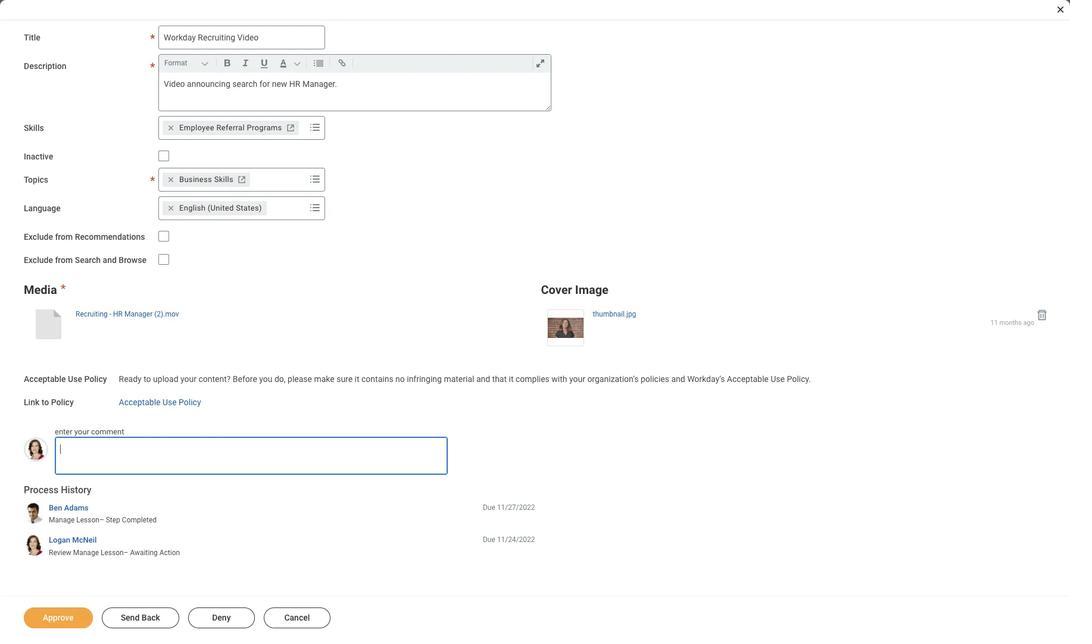 Task type: locate. For each thing, give the bounding box(es) containing it.
from for search
[[55, 255, 73, 265]]

x small image
[[165, 122, 177, 134], [165, 202, 177, 214]]

ext link image
[[284, 122, 296, 134], [236, 174, 248, 186]]

acceptable down the ready
[[119, 398, 161, 407]]

your right enter on the left
[[74, 428, 89, 437]]

action
[[159, 549, 180, 557]]

from left search
[[55, 255, 73, 265]]

1 vertical spatial hr
[[113, 311, 123, 319]]

your right "with" at the bottom right
[[569, 375, 586, 384]]

hr inside text box
[[289, 79, 301, 89]]

approve button
[[24, 608, 93, 629]]

0 horizontal spatial –
[[99, 517, 104, 525]]

cancel button
[[264, 608, 331, 629]]

dialog
[[0, 0, 1071, 640]]

cover image
[[541, 283, 609, 297]]

0 horizontal spatial skills
[[24, 123, 44, 133]]

thumbnail.jpg 11 months ago
[[593, 311, 1035, 327]]

Title text field
[[158, 26, 325, 49]]

1 horizontal spatial and
[[477, 375, 490, 384]]

no
[[396, 375, 405, 384]]

title
[[24, 33, 40, 42]]

use left policy.
[[771, 375, 785, 384]]

1 vertical spatial –
[[124, 549, 128, 557]]

x small image for skills
[[165, 122, 177, 134]]

–
[[99, 517, 104, 525], [124, 549, 128, 557]]

it right sure
[[355, 375, 360, 384]]

for
[[260, 79, 270, 89]]

exclude for exclude from recommendations
[[24, 232, 53, 242]]

to inside acceptable use policy element
[[144, 375, 151, 384]]

0 horizontal spatial hr
[[113, 311, 123, 319]]

x small image
[[165, 174, 177, 186]]

english (united states)
[[179, 204, 262, 213]]

due left "11/24/2022"
[[483, 536, 495, 545]]

lesson left awaiting
[[101, 549, 124, 557]]

english (united states), press delete to clear value. option
[[163, 201, 267, 216]]

use up the link to policy
[[68, 375, 82, 384]]

1 horizontal spatial acceptable use policy
[[119, 398, 201, 407]]

0 vertical spatial lesson
[[76, 517, 99, 525]]

2 x small image from the top
[[165, 202, 177, 214]]

1 vertical spatial lesson
[[101, 549, 124, 557]]

ready to upload your content? before you do, please make sure it contains no infringing material and that it complies with your organization's policies and workday's acceptable use policy.
[[119, 375, 811, 384]]

video
[[164, 79, 185, 89]]

skills up inactive at the top left
[[24, 123, 44, 133]]

search
[[233, 79, 257, 89]]

hr
[[289, 79, 301, 89], [113, 311, 123, 319]]

announcing
[[187, 79, 230, 89]]

employee referral programs, press delete to clear value, ctrl + enter opens in new window. option
[[163, 121, 299, 135]]

manage lesson – step completed
[[49, 517, 157, 525]]

recruiting
[[76, 311, 108, 319]]

0 horizontal spatial acceptable use policy
[[24, 375, 107, 384]]

1 exclude from the top
[[24, 232, 53, 242]]

media region
[[24, 281, 529, 346]]

2 prompts image from the top
[[308, 201, 322, 215]]

0 vertical spatial hr
[[289, 79, 301, 89]]

policy down content? on the left bottom
[[179, 398, 201, 407]]

format button
[[162, 57, 214, 70]]

2 exclude from the top
[[24, 255, 53, 265]]

1 horizontal spatial ext link image
[[284, 122, 296, 134]]

1 x small image from the top
[[165, 122, 177, 134]]

skills
[[24, 123, 44, 133], [214, 175, 234, 184]]

and left that
[[477, 375, 490, 384]]

0 vertical spatial prompts image
[[308, 172, 322, 186]]

approve
[[43, 614, 74, 623]]

due for mcneil
[[483, 536, 495, 545]]

0 horizontal spatial your
[[74, 428, 89, 437]]

1 vertical spatial ext link image
[[236, 174, 248, 186]]

underline image
[[256, 56, 273, 70]]

and
[[103, 255, 117, 265], [477, 375, 490, 384], [672, 375, 685, 384]]

upload
[[153, 375, 178, 384]]

0 vertical spatial due
[[483, 504, 495, 512]]

prompts image
[[308, 172, 322, 186], [308, 201, 322, 215]]

1 prompts image from the top
[[308, 172, 322, 186]]

2 it from the left
[[509, 375, 514, 384]]

x small image inside english (united states), press delete to clear value. option
[[165, 202, 177, 214]]

1 vertical spatial prompts image
[[308, 201, 322, 215]]

to right link on the bottom left of page
[[42, 398, 49, 407]]

1 vertical spatial x small image
[[165, 202, 177, 214]]

2 horizontal spatial policy
[[179, 398, 201, 407]]

your
[[180, 375, 197, 384], [569, 375, 586, 384], [74, 428, 89, 437]]

manage down ben on the bottom of the page
[[49, 517, 75, 525]]

and right the policies
[[672, 375, 685, 384]]

link
[[24, 398, 39, 407]]

due for adams
[[483, 504, 495, 512]]

to for ready
[[144, 375, 151, 384]]

acceptable up the link to policy
[[24, 375, 66, 384]]

from for recommendations
[[55, 232, 73, 242]]

from
[[55, 232, 73, 242], [55, 255, 73, 265]]

1 horizontal spatial use
[[163, 398, 177, 407]]

x small image inside employee referral programs, press delete to clear value, ctrl + enter opens in new window. option
[[165, 122, 177, 134]]

11/24/2022
[[497, 536, 535, 545]]

1 horizontal spatial it
[[509, 375, 514, 384]]

please
[[288, 375, 312, 384]]

manage down mcneil
[[73, 549, 99, 557]]

logan mcneil button
[[49, 536, 97, 546]]

history
[[61, 485, 92, 496]]

0 vertical spatial to
[[144, 375, 151, 384]]

it right that
[[509, 375, 514, 384]]

2 horizontal spatial use
[[771, 375, 785, 384]]

0 vertical spatial x small image
[[165, 122, 177, 134]]

send back
[[121, 614, 160, 623]]

acceptable use policy up the link to policy
[[24, 375, 107, 384]]

policy up enter on the left
[[51, 398, 74, 407]]

– left step
[[99, 517, 104, 525]]

0 horizontal spatial it
[[355, 375, 360, 384]]

to
[[144, 375, 151, 384], [42, 398, 49, 407]]

1 horizontal spatial to
[[144, 375, 151, 384]]

logan mcneil
[[49, 536, 97, 545]]

manage
[[49, 517, 75, 525], [73, 549, 99, 557]]

2 from from the top
[[55, 255, 73, 265]]

ben adams
[[49, 504, 89, 513]]

prompts image for topics
[[308, 172, 322, 186]]

states)
[[236, 204, 262, 213]]

11/27/2022
[[497, 504, 535, 512]]

exclude up media
[[24, 255, 53, 265]]

1 horizontal spatial lesson
[[101, 549, 124, 557]]

from up exclude from search and browse
[[55, 232, 73, 242]]

policy.
[[787, 375, 811, 384]]

hr right new
[[289, 79, 301, 89]]

(united
[[208, 204, 234, 213]]

browse
[[119, 255, 147, 265]]

acceptable right workday's
[[727, 375, 769, 384]]

0 vertical spatial skills
[[24, 123, 44, 133]]

acceptable use policy down "upload"
[[119, 398, 201, 407]]

(2).mov
[[154, 311, 179, 319]]

lesson down adams
[[76, 517, 99, 525]]

employee's photo (logan mcneil) image
[[24, 438, 48, 462]]

bulleted list image
[[311, 56, 327, 70]]

lesson
[[76, 517, 99, 525], [101, 549, 124, 557]]

skills right business
[[214, 175, 234, 184]]

organization's
[[588, 375, 639, 384]]

use down "upload"
[[163, 398, 177, 407]]

– left awaiting
[[124, 549, 128, 557]]

due 11/27/2022
[[483, 504, 535, 512]]

1 horizontal spatial skills
[[214, 175, 234, 184]]

media
[[24, 283, 57, 297]]

acceptable
[[24, 375, 66, 384], [727, 375, 769, 384], [119, 398, 161, 407]]

skills inside option
[[214, 175, 234, 184]]

infringing
[[407, 375, 442, 384]]

and right search
[[103, 255, 117, 265]]

1 vertical spatial from
[[55, 255, 73, 265]]

adams
[[64, 504, 89, 513]]

2 due from the top
[[483, 536, 495, 545]]

employee referral programs
[[179, 123, 282, 132]]

with
[[552, 375, 567, 384]]

use
[[68, 375, 82, 384], [771, 375, 785, 384], [163, 398, 177, 407]]

prompts image for language
[[308, 201, 322, 215]]

hr right -
[[113, 311, 123, 319]]

0 vertical spatial from
[[55, 232, 73, 242]]

step
[[106, 517, 120, 525]]

review
[[49, 549, 71, 557]]

english (united states) element
[[179, 203, 262, 214]]

0 horizontal spatial ext link image
[[236, 174, 248, 186]]

x small image left employee
[[165, 122, 177, 134]]

due left the 11/27/2022
[[483, 504, 495, 512]]

to right the ready
[[144, 375, 151, 384]]

manager.
[[303, 79, 337, 89]]

1 horizontal spatial hr
[[289, 79, 301, 89]]

your right "upload"
[[180, 375, 197, 384]]

ext link image left prompts image
[[284, 122, 296, 134]]

ext link image up states)
[[236, 174, 248, 186]]

1 vertical spatial to
[[42, 398, 49, 407]]

1 vertical spatial skills
[[214, 175, 234, 184]]

acceptable use policy
[[24, 375, 107, 384], [119, 398, 201, 407]]

policy left the ready
[[84, 375, 107, 384]]

0 horizontal spatial to
[[42, 398, 49, 407]]

1 vertical spatial acceptable use policy
[[119, 398, 201, 407]]

ext link image inside 'business skills, press delete to clear value, ctrl + enter opens in new window.' option
[[236, 174, 248, 186]]

do,
[[275, 375, 286, 384]]

use inside 'acceptable use policy' link
[[163, 398, 177, 407]]

x small image left english at the top left of the page
[[165, 202, 177, 214]]

1 horizontal spatial acceptable
[[119, 398, 161, 407]]

1 vertical spatial due
[[483, 536, 495, 545]]

1 from from the top
[[55, 232, 73, 242]]

exclude from search and browse
[[24, 255, 147, 265]]

0 horizontal spatial acceptable
[[24, 375, 66, 384]]

1 due from the top
[[483, 504, 495, 512]]

0 vertical spatial ext link image
[[284, 122, 296, 134]]

completed
[[122, 517, 157, 525]]

exclude from recommendations
[[24, 232, 145, 242]]

ext link image inside employee referral programs, press delete to clear value, ctrl + enter opens in new window. option
[[284, 122, 296, 134]]

1 vertical spatial exclude
[[24, 255, 53, 265]]

exclude down the language
[[24, 232, 53, 242]]

0 vertical spatial exclude
[[24, 232, 53, 242]]

logan
[[49, 536, 70, 545]]



Task type: vqa. For each thing, say whether or not it's contained in the screenshot.
"material"
yes



Task type: describe. For each thing, give the bounding box(es) containing it.
language
[[24, 204, 61, 213]]

complies
[[516, 375, 550, 384]]

prompts image
[[308, 120, 322, 135]]

to for link
[[42, 398, 49, 407]]

bold image
[[219, 56, 235, 70]]

thumbnail.jpg link
[[593, 308, 636, 320]]

dialog containing media
[[0, 0, 1071, 640]]

ben adams button
[[49, 503, 89, 514]]

send
[[121, 614, 140, 623]]

due 11/24/2022
[[483, 536, 535, 545]]

before
[[233, 375, 257, 384]]

business skills
[[179, 175, 234, 184]]

process history region
[[24, 484, 535, 562]]

0 vertical spatial acceptable use policy
[[24, 375, 107, 384]]

format
[[164, 59, 187, 67]]

employee referral programs element
[[179, 123, 282, 133]]

0 vertical spatial –
[[99, 517, 104, 525]]

business skills element
[[179, 174, 234, 185]]

ready
[[119, 375, 142, 384]]

1 vertical spatial manage
[[73, 549, 99, 557]]

action bar region
[[0, 596, 1071, 640]]

that
[[492, 375, 507, 384]]

review manage lesson – awaiting action
[[49, 549, 180, 557]]

2 horizontal spatial and
[[672, 375, 685, 384]]

cover
[[541, 283, 572, 297]]

use inside acceptable use policy element
[[771, 375, 785, 384]]

make
[[314, 375, 335, 384]]

material
[[444, 375, 474, 384]]

2 horizontal spatial acceptable
[[727, 375, 769, 384]]

enter your comment
[[55, 428, 124, 437]]

sure
[[337, 375, 353, 384]]

business skills, press delete to clear value, ctrl + enter opens in new window. option
[[163, 173, 250, 187]]

0 horizontal spatial use
[[68, 375, 82, 384]]

delete image
[[1036, 309, 1049, 322]]

1 horizontal spatial –
[[124, 549, 128, 557]]

description
[[24, 61, 66, 71]]

link image
[[334, 56, 350, 70]]

ago
[[1024, 320, 1035, 327]]

you
[[259, 375, 273, 384]]

0 vertical spatial manage
[[49, 517, 75, 525]]

enter
[[55, 428, 72, 437]]

Description text field
[[159, 73, 551, 111]]

comment
[[91, 428, 124, 437]]

new
[[272, 79, 287, 89]]

1 horizontal spatial policy
[[84, 375, 107, 384]]

view image preview image
[[547, 310, 584, 347]]

exclude for exclude from search and browse
[[24, 255, 53, 265]]

send back button
[[102, 608, 179, 629]]

video announcing search for new hr manager.
[[164, 79, 337, 89]]

back
[[142, 614, 160, 623]]

recruiting - hr manager (2).mov link
[[76, 308, 179, 320]]

recommendations
[[75, 232, 145, 242]]

ext link image for topics
[[236, 174, 248, 186]]

cover image region
[[541, 281, 1050, 353]]

image
[[575, 283, 609, 297]]

enter your comment text field
[[55, 437, 448, 475]]

search
[[75, 255, 101, 265]]

maximize image
[[533, 56, 549, 70]]

policies
[[641, 375, 670, 384]]

thumbnail.jpg
[[593, 311, 636, 319]]

cancel
[[284, 614, 310, 623]]

english
[[179, 204, 206, 213]]

2 horizontal spatial your
[[569, 375, 586, 384]]

mcneil
[[72, 536, 97, 545]]

topics
[[24, 175, 48, 185]]

close review manage lesson image
[[1056, 5, 1066, 14]]

awaiting
[[130, 549, 158, 557]]

content?
[[199, 375, 231, 384]]

x small image for language
[[165, 202, 177, 214]]

11
[[991, 320, 998, 327]]

referral
[[217, 123, 245, 132]]

months
[[1000, 320, 1022, 327]]

hr inside the media region
[[113, 311, 123, 319]]

workday's
[[688, 375, 725, 384]]

inactive
[[24, 152, 53, 161]]

format group
[[162, 55, 553, 73]]

process
[[24, 485, 58, 496]]

recruiting - hr manager (2).mov
[[76, 311, 179, 319]]

employee
[[179, 123, 214, 132]]

acceptable use policy link
[[119, 396, 201, 407]]

-
[[109, 311, 111, 319]]

0 horizontal spatial lesson
[[76, 517, 99, 525]]

manager
[[124, 311, 153, 319]]

ben
[[49, 504, 62, 513]]

process history
[[24, 485, 92, 496]]

business
[[179, 175, 212, 184]]

deny
[[212, 614, 231, 623]]

italic image
[[238, 56, 254, 70]]

1 it from the left
[[355, 375, 360, 384]]

0 horizontal spatial and
[[103, 255, 117, 265]]

contains
[[362, 375, 394, 384]]

ext link image for skills
[[284, 122, 296, 134]]

1 horizontal spatial your
[[180, 375, 197, 384]]

0 horizontal spatial policy
[[51, 398, 74, 407]]

programs
[[247, 123, 282, 132]]

deny button
[[188, 608, 255, 629]]

acceptable use policy element
[[119, 368, 811, 385]]



